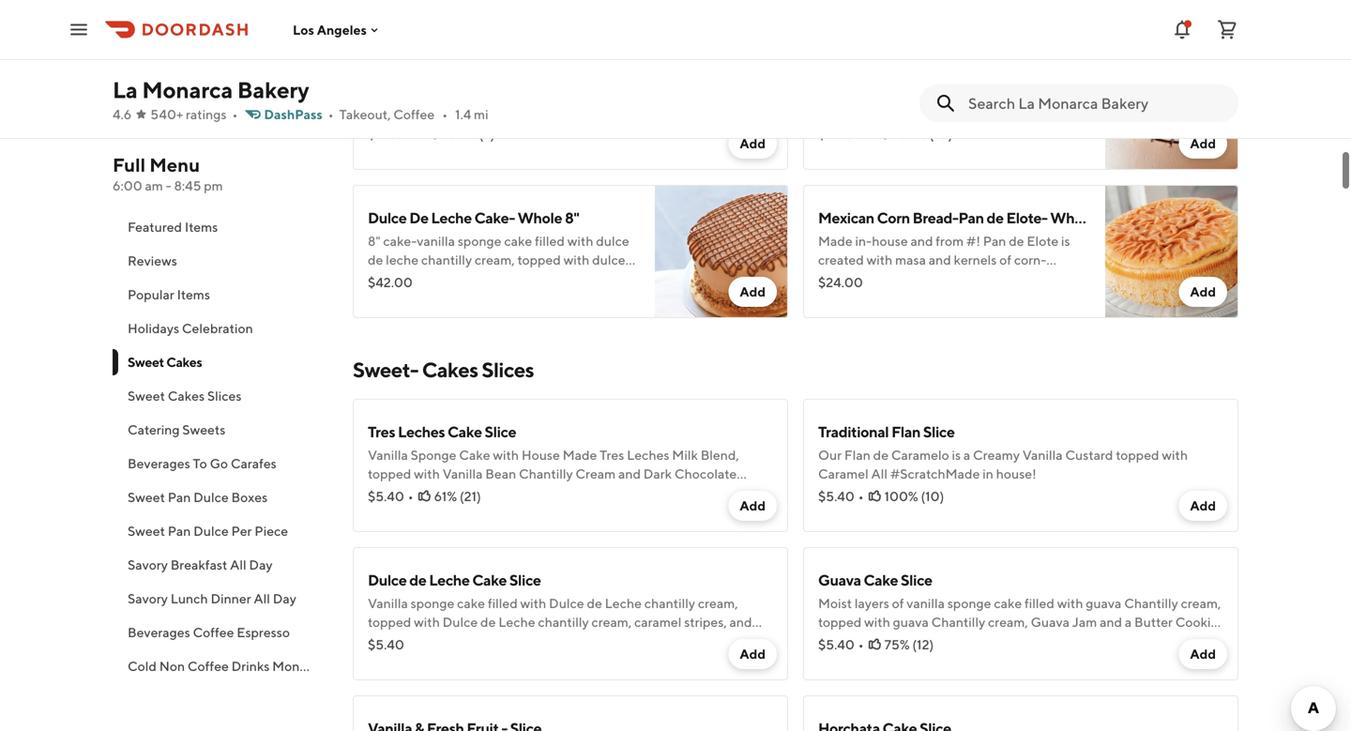 Task type: vqa. For each thing, say whether or not it's contained in the screenshot.
started
no



Task type: describe. For each thing, give the bounding box(es) containing it.
4.6
[[113, 107, 132, 122]]

• left takeout,
[[328, 107, 334, 122]]

traditional
[[819, 423, 889, 441]]

la
[[113, 77, 138, 103]]

100% (10) for slice
[[885, 489, 945, 504]]

with inside traditional flan slice our flan de caramelo is a creamy vanilla custard topped with caramel all #scratchmade in house!
[[1162, 447, 1189, 463]]

dinner
[[211, 591, 251, 606]]

our
[[819, 447, 842, 463]]

• left 75%
[[859, 637, 864, 652]]

cake up bean
[[459, 447, 491, 463]]

from
[[936, 233, 964, 249]]

sweet- cakes slices
[[353, 358, 534, 382]]

2 horizontal spatial chantilly
[[1125, 596, 1179, 611]]

1 horizontal spatial chantilly
[[932, 614, 986, 630]]

cold non coffee drinks monarca signature button
[[113, 650, 386, 683]]

• down caramel
[[859, 489, 864, 504]]

moist
[[819, 596, 852, 611]]

coffee down savory lunch dinner all day
[[193, 625, 234, 640]]

vanilla inside tres leche cake- whole 8" vanilla sponge cake with house made tres leches milk blend, topped with vanilla bean chantilly cream and dark chocolate ganache swirl.
[[1002, 104, 1040, 119]]

holidays celebration button
[[113, 312, 330, 345]]

boxes
[[231, 490, 268, 505]]

elote-
[[1007, 209, 1048, 227]]

cream
[[872, 123, 909, 138]]

to
[[193, 456, 207, 471]]

full menu 6:00 am - 8:45 pm
[[113, 154, 223, 193]]

-
[[166, 178, 171, 193]]

celebration
[[182, 321, 253, 336]]

menu
[[149, 154, 200, 176]]

topped inside tres leche cake- whole 8" vanilla sponge cake with house made tres leches milk blend, topped with vanilla bean chantilly cream and dark chocolate ganache swirl.
[[927, 104, 971, 119]]

walnuts inside dulce de leche cake- whole 8" 8" cake-vanilla sponge cake filled with dulce de leche chantilly cream, topped with dulce de leche chantilly cream, caramel stripes, and roasted walnuts at its base.
[[416, 290, 462, 305]]

catering sweets button
[[113, 413, 330, 447]]

made
[[1006, 85, 1040, 100]]

at inside dulce de leche cake slice vanilla sponge cake filled with dulce de leche chantilly cream, topped with dulce de leche chantilly cream, caramel stripes, and roasted walnuts at its base.
[[465, 633, 476, 649]]

in-
[[856, 233, 872, 249]]

in
[[983, 466, 994, 482]]

roasted inside dulce de leche cake slice vanilla sponge cake filled with dulce de leche chantilly cream, topped with dulce de leche chantilly cream, caramel stripes, and roasted walnuts at its base.
[[368, 633, 413, 649]]

mi
[[474, 107, 489, 122]]

stripes, inside dulce de leche cake- whole 8" 8" cake-vanilla sponge cake filled with dulce de leche chantilly cream, topped with dulce de leche chantilly cream, caramel stripes, and roasted walnuts at its base.
[[568, 271, 610, 286]]

61%
[[434, 489, 457, 504]]

vanilla inside tres leche cake- whole 8" vanilla sponge cake with house made tres leches milk blend, topped with vanilla bean chantilly cream and dark chocolate ganache swirl.
[[819, 85, 859, 100]]

swirl.
[[425, 485, 457, 500]]

pan right "#!"
[[984, 233, 1007, 249]]

cakes for sweet cakes
[[166, 354, 202, 370]]

• down the takeout, coffee • 1.4 mi
[[417, 126, 422, 142]]

1 vertical spatial signature
[[284, 692, 342, 708]]

go
[[210, 456, 228, 471]]

1.4
[[455, 107, 471, 122]]

cake-
[[383, 233, 417, 249]]

1 vertical spatial drinks
[[188, 692, 226, 708]]

pan inside button
[[168, 490, 191, 505]]

caramel inside dulce de leche cake- whole 8" 8" cake-vanilla sponge cake filled with dulce de leche chantilly cream, topped with dulce de leche chantilly cream, caramel stripes, and roasted walnuts at its base.
[[518, 271, 565, 286]]

day inside button
[[273, 591, 296, 606]]

cream
[[576, 466, 616, 482]]

tres for tres leches cake slice
[[368, 423, 395, 441]]

tres inside horchata cake- whole 8" a la monarca bakery exclusive! horchata inspired cake with hojarasca crumb topping on our traditional tres leches cake base infused with our classic horchata seasonings.
[[622, 104, 645, 119]]

lunch
[[171, 591, 208, 606]]

vanilla inside guava cake slice moist layers of vanilla sponge cake filled with guava chantilly cream, topped with guava chantilly cream, guava jam and a butter cookie crumb base.
[[907, 596, 945, 611]]

leches inside tres leche cake- whole 8" vanilla sponge cake with house made tres leches milk blend, topped with vanilla bean chantilly cream and dark chocolate ganache swirl.
[[819, 104, 857, 119]]

house inside mexican corn bread-pan de elote- whole 8" made in-house and from #! pan de elote is created with masa and kernels of corn- delicious for thanksgiving!
[[872, 233, 908, 249]]

cold for cold iced drinks monarca signature classic coffee
[[128, 692, 157, 708]]

breakfast
[[171, 557, 227, 573]]

takeout, coffee • 1.4 mi
[[339, 107, 489, 122]]

slice inside guava cake slice moist layers of vanilla sponge cake filled with guava chantilly cream, topped with guava chantilly cream, guava jam and a butter cookie crumb base.
[[901, 571, 933, 589]]

$42.00 down cake-
[[368, 275, 413, 290]]

catering
[[128, 422, 180, 437]]

sponge inside guava cake slice moist layers of vanilla sponge cake filled with guava chantilly cream, topped with guava chantilly cream, guava jam and a butter cookie crumb base.
[[948, 596, 992, 611]]

$5.40 for tres
[[368, 489, 404, 504]]

dulce inside button
[[194, 523, 229, 539]]

ratings
[[186, 107, 227, 122]]

its inside dulce de leche cake- whole 8" 8" cake-vanilla sponge cake filled with dulce de leche chantilly cream, topped with dulce de leche chantilly cream, caramel stripes, and roasted walnuts at its base.
[[479, 290, 493, 305]]

hojarasca
[[368, 104, 424, 119]]

featured items button
[[113, 210, 330, 244]]

dulce inside button
[[194, 490, 229, 505]]

a inside traditional flan slice our flan de caramelo is a creamy vanilla custard topped with caramel all #scratchmade in house!
[[964, 447, 971, 463]]

made inside mexican corn bread-pan de elote- whole 8" made in-house and from #! pan de elote is created with masa and kernels of corn- delicious for thanksgiving!
[[819, 233, 853, 249]]

$5.40 • for tres
[[368, 489, 414, 504]]

• left '1.4' on the left top
[[442, 107, 448, 122]]

$5.40 • for traditional
[[819, 489, 864, 504]]

exclusive!
[[492, 85, 551, 100]]

• right ratings
[[232, 107, 238, 122]]

1 vertical spatial horchata
[[554, 85, 609, 100]]

1 leche from the top
[[386, 252, 419, 268]]

and inside guava cake slice moist layers of vanilla sponge cake filled with guava chantilly cream, topped with guava chantilly cream, guava jam and a butter cookie crumb base.
[[1100, 614, 1123, 630]]

savory breakfast all day button
[[113, 548, 330, 582]]

540+
[[150, 107, 183, 122]]

slices for sweet- cakes slices
[[482, 358, 534, 382]]

$5.40 for guava
[[819, 637, 855, 652]]

dulce de leche cake- whole 8" image
[[655, 185, 789, 318]]

signature inside button
[[328, 659, 386, 674]]

61% (21)
[[434, 489, 481, 504]]

pm
[[204, 178, 223, 193]]

cookie
[[1176, 614, 1219, 630]]

dulce de leche cake- whole 8" 8" cake-vanilla sponge cake filled with dulce de leche chantilly cream, topped with dulce de leche chantilly cream, caramel stripes, and roasted walnuts at its base.
[[368, 209, 635, 305]]

6:00
[[113, 178, 142, 193]]

caramelo
[[892, 447, 950, 463]]

crumb
[[819, 633, 860, 649]]

all inside button
[[230, 557, 247, 573]]

milk
[[860, 104, 885, 119]]

dark
[[644, 466, 672, 482]]

delicious
[[819, 271, 872, 286]]

1 vertical spatial leches
[[627, 447, 670, 463]]

and inside tres leche cake- whole 8" vanilla sponge cake with house made tres leches milk blend, topped with vanilla bean chantilly cream and dark chocolate ganache swirl.
[[912, 123, 934, 138]]

• left swirl.
[[408, 489, 414, 504]]

pan up "#!"
[[959, 209, 984, 227]]

infused
[[368, 123, 412, 138]]

whole inside dulce de leche cake- whole 8" 8" cake-vanilla sponge cake filled with dulce de leche chantilly cream, topped with dulce de leche chantilly cream, caramel stripes, and roasted walnuts at its base.
[[518, 209, 562, 227]]

savory for savory breakfast all day
[[128, 557, 168, 573]]

featured items
[[128, 219, 218, 235]]

cake inside tres leche cake- whole 8" vanilla sponge cake with house made tres leches milk blend, topped with vanilla bean chantilly cream and dark chocolate ganache swirl.
[[908, 85, 936, 100]]

inspired
[[612, 85, 660, 100]]

cake inside guava cake slice moist layers of vanilla sponge cake filled with guava chantilly cream, topped with guava chantilly cream, guava jam and a butter cookie crumb base.
[[994, 596, 1022, 611]]

whole inside tres leche cake- whole 8" vanilla sponge cake with house made tres leches milk blend, topped with vanilla bean chantilly cream and dark chocolate ganache swirl.
[[935, 61, 980, 78]]

sweet-
[[353, 358, 419, 382]]

0 horizontal spatial guava
[[819, 571, 861, 589]]

ganache
[[1028, 123, 1079, 138]]

masa
[[896, 252, 926, 268]]

sponge inside dulce de leche cake- whole 8" 8" cake-vanilla sponge cake filled with dulce de leche chantilly cream, topped with dulce de leche chantilly cream, caramel stripes, and roasted walnuts at its base.
[[458, 233, 502, 249]]

cake- inside dulce de leche cake- whole 8" 8" cake-vanilla sponge cake filled with dulce de leche chantilly cream, topped with dulce de leche chantilly cream, caramel stripes, and roasted walnuts at its base.
[[475, 209, 515, 227]]

monarca inside cold non coffee drinks monarca signature button
[[272, 659, 325, 674]]

all inside button
[[254, 591, 270, 606]]

slice inside dulce de leche cake slice vanilla sponge cake filled with dulce de leche chantilly cream, topped with dulce de leche chantilly cream, caramel stripes, and roasted walnuts at its base.
[[510, 571, 541, 589]]

base. inside dulce de leche cake- whole 8" 8" cake-vanilla sponge cake filled with dulce de leche chantilly cream, topped with dulce de leche chantilly cream, caramel stripes, and roasted walnuts at its base.
[[496, 290, 527, 305]]

8" inside mexican corn bread-pan de elote- whole 8" made in-house and from #! pan de elote is created with masa and kernels of corn- delicious for thanksgiving!
[[1098, 209, 1113, 227]]

beverages coffee espresso button
[[113, 616, 330, 650]]

monarca up the 540+ ratings •
[[142, 77, 233, 103]]

crumb
[[427, 104, 466, 119]]

topped inside dulce de leche cake- whole 8" 8" cake-vanilla sponge cake filled with dulce de leche chantilly cream, topped with dulce de leche chantilly cream, caramel stripes, and roasted walnuts at its base.
[[518, 252, 561, 268]]

reviews button
[[113, 244, 330, 278]]

leche inside tres leche cake- whole 8" vanilla sponge cake with house made tres leches milk blend, topped with vanilla bean chantilly cream and dark chocolate ganache swirl.
[[849, 61, 889, 78]]

540+ ratings •
[[150, 107, 238, 122]]

0 vertical spatial dulce
[[596, 233, 630, 249]]

guava cake slice moist layers of vanilla sponge cake filled with guava chantilly cream, topped with guava chantilly cream, guava jam and a butter cookie crumb base.
[[819, 571, 1222, 649]]

chocolate
[[675, 466, 737, 482]]

with inside mexican corn bread-pan de elote- whole 8" made in-house and from #! pan de elote is created with masa and kernels of corn- delicious for thanksgiving!
[[867, 252, 893, 268]]

sweet for sweet pan dulce boxes
[[128, 490, 165, 505]]

takeout,
[[339, 107, 391, 122]]

beverages coffee espresso
[[128, 625, 290, 640]]

sponge inside tres leche cake- whole 8" vanilla sponge cake with house made tres leches milk blend, topped with vanilla bean chantilly cream and dark chocolate ganache swirl.
[[861, 85, 905, 100]]

coffee down beverages coffee espresso
[[188, 659, 229, 674]]

100% for cake-
[[443, 126, 477, 142]]

sponge
[[411, 447, 457, 463]]

sweet pan dulce per piece
[[128, 523, 288, 539]]

stripes, inside dulce de leche cake slice vanilla sponge cake filled with dulce de leche chantilly cream, topped with dulce de leche chantilly cream, caramel stripes, and roasted walnuts at its base.
[[685, 614, 727, 630]]

and inside dulce de leche cake- whole 8" 8" cake-vanilla sponge cake filled with dulce de leche chantilly cream, topped with dulce de leche chantilly cream, caramel stripes, and roasted walnuts at its base.
[[613, 271, 635, 286]]

mexican corn bread-pan de elote- whole 8" image
[[1106, 185, 1239, 318]]

beverages to go carafes
[[128, 456, 277, 471]]

house!
[[997, 466, 1037, 482]]

is inside traditional flan slice our flan de caramelo is a creamy vanilla custard topped with caramel all #scratchmade in house!
[[952, 447, 961, 463]]

bakery
[[237, 77, 309, 103]]

vanilla inside traditional flan slice our flan de caramelo is a creamy vanilla custard topped with caramel all #scratchmade in house!
[[1023, 447, 1063, 463]]

holidays celebration
[[128, 321, 253, 336]]

100% for flan
[[885, 489, 919, 504]]

slices for sweet cakes slices
[[207, 388, 242, 404]]

butter
[[1135, 614, 1173, 630]]

tres leche cake- whole 8" image
[[1106, 37, 1239, 170]]

100% (10) for cake-
[[893, 126, 953, 142]]

cake inside guava cake slice moist layers of vanilla sponge cake filled with guava chantilly cream, topped with guava chantilly cream, guava jam and a butter cookie crumb base.
[[864, 571, 899, 589]]

carafes
[[231, 456, 277, 471]]

a
[[368, 85, 378, 100]]

cake inside dulce de leche cake slice vanilla sponge cake filled with dulce de leche chantilly cream, topped with dulce de leche chantilly cream, caramel stripes, and roasted walnuts at its base.
[[457, 596, 485, 611]]

roasted inside dulce de leche cake- whole 8" 8" cake-vanilla sponge cake filled with dulce de leche chantilly cream, topped with dulce de leche chantilly cream, caramel stripes, and roasted walnuts at its base.
[[368, 290, 413, 305]]

chantilly inside tres leche cake- whole 8" vanilla sponge cake with house made tres leches milk blend, topped with vanilla bean chantilly cream and dark chocolate ganache swirl.
[[819, 123, 869, 138]]

$5.40 up classic
[[368, 637, 404, 652]]

its inside dulce de leche cake slice vanilla sponge cake filled with dulce de leche chantilly cream, topped with dulce de leche chantilly cream, caramel stripes, and roasted walnuts at its base.
[[479, 633, 493, 649]]

1 horizontal spatial tres
[[600, 447, 625, 463]]

coffee right classic
[[389, 692, 431, 708]]

sweet for sweet cakes slices
[[128, 388, 165, 404]]

cold non coffee drinks monarca signature
[[128, 659, 386, 674]]

made inside 'tres leches cake slice vanilla sponge cake with house made tres leches milk blend, topped with vanilla bean chantilly cream and dark chocolate ganache swirl.'
[[563, 447, 597, 463]]

base. inside guava cake slice moist layers of vanilla sponge cake filled with guava chantilly cream, topped with guava chantilly cream, guava jam and a butter cookie crumb base.
[[863, 633, 894, 649]]

(10) for cake-
[[930, 126, 953, 142]]

0 vertical spatial our
[[535, 104, 555, 119]]

and inside dulce de leche cake slice vanilla sponge cake filled with dulce de leche chantilly cream, topped with dulce de leche chantilly cream, caramel stripes, and roasted walnuts at its base.
[[730, 614, 752, 630]]

$5.40 • for guava
[[819, 637, 864, 652]]

topped inside guava cake slice moist layers of vanilla sponge cake filled with guava chantilly cream, topped with guava chantilly cream, guava jam and a butter cookie crumb base.
[[819, 614, 862, 630]]

pan inside button
[[168, 523, 191, 539]]

Item Search search field
[[969, 93, 1224, 114]]

1 vertical spatial guava
[[1031, 614, 1070, 630]]

piece
[[255, 523, 288, 539]]

created
[[819, 252, 864, 268]]

of inside guava cake slice moist layers of vanilla sponge cake filled with guava chantilly cream, topped with guava chantilly cream, guava jam and a butter cookie crumb base.
[[892, 596, 904, 611]]

#!
[[967, 233, 981, 249]]

la monarca bakery
[[113, 77, 309, 103]]



Task type: locate. For each thing, give the bounding box(es) containing it.
0 vertical spatial 100% (10)
[[893, 126, 953, 142]]

$5.40 • down moist
[[819, 637, 864, 652]]

beverages inside button
[[128, 625, 190, 640]]

1 at from the top
[[465, 290, 476, 305]]

savory left breakfast
[[128, 557, 168, 573]]

milk
[[672, 447, 698, 463]]

chantilly down house
[[519, 466, 573, 482]]

100% (10) down #scratchmade
[[885, 489, 945, 504]]

holidays
[[128, 321, 179, 336]]

1 vertical spatial leche
[[386, 271, 419, 286]]

tres inside tres leche cake- whole 8" vanilla sponge cake with house made tres leches milk blend, topped with vanilla bean chantilly cream and dark chocolate ganache swirl.
[[1042, 85, 1065, 100]]

1 vertical spatial slices
[[207, 388, 242, 404]]

dulce de leche cake slice vanilla sponge cake filled with dulce de leche chantilly cream, topped with dulce de leche chantilly cream, caramel stripes, and roasted walnuts at its base.
[[368, 571, 752, 649]]

items up reviews button
[[185, 219, 218, 235]]

0 vertical spatial its
[[479, 290, 493, 305]]

1 its from the top
[[479, 290, 493, 305]]

savory inside button
[[128, 557, 168, 573]]

vanilla down de
[[417, 233, 455, 249]]

cream,
[[475, 252, 515, 268], [475, 271, 515, 286], [698, 596, 738, 611], [1181, 596, 1222, 611], [592, 614, 632, 630], [988, 614, 1029, 630]]

0 vertical spatial cold
[[128, 659, 157, 674]]

cake
[[662, 85, 690, 100], [908, 85, 936, 100], [689, 104, 717, 119], [504, 233, 532, 249], [457, 596, 485, 611], [994, 596, 1022, 611]]

3 sweet from the top
[[128, 490, 165, 505]]

custard
[[1066, 447, 1114, 463]]

cake- inside horchata cake- whole 8" a la monarca bakery exclusive! horchata inspired cake with hojarasca crumb topping on our traditional tres leches cake base infused with our classic horchata seasonings.
[[432, 61, 473, 78]]

items inside button
[[185, 219, 218, 235]]

popular
[[128, 287, 174, 302]]

tres
[[1042, 85, 1065, 100], [622, 104, 645, 119]]

0 vertical spatial stripes,
[[568, 271, 610, 286]]

2 horizontal spatial tres
[[819, 61, 846, 78]]

de
[[987, 209, 1004, 227], [1009, 233, 1025, 249], [368, 252, 383, 268], [368, 271, 383, 286], [874, 447, 889, 463], [409, 571, 427, 589], [587, 596, 603, 611], [481, 614, 496, 630]]

1 vertical spatial its
[[479, 633, 493, 649]]

1 horizontal spatial of
[[1000, 252, 1012, 268]]

chantilly inside 'tres leches cake slice vanilla sponge cake with house made tres leches milk blend, topped with vanilla bean chantilly cream and dark chocolate ganache swirl.'
[[519, 466, 573, 482]]

1 cold from the top
[[128, 659, 157, 674]]

100% down '1.4' on the left top
[[443, 126, 477, 142]]

1 vertical spatial dulce
[[592, 252, 626, 268]]

1 horizontal spatial our
[[535, 104, 555, 119]]

drinks down espresso
[[232, 659, 270, 674]]

75%
[[885, 637, 910, 652]]

4 sweet from the top
[[128, 523, 165, 539]]

1 horizontal spatial horchata
[[554, 85, 609, 100]]

beverages down catering
[[128, 456, 190, 471]]

tres up cream
[[600, 447, 625, 463]]

slice inside traditional flan slice our flan de caramelo is a creamy vanilla custard topped with caramel all #scratchmade in house!
[[924, 423, 955, 441]]

corn-
[[1015, 252, 1047, 268]]

dulce
[[368, 209, 407, 227], [194, 490, 229, 505], [194, 523, 229, 539], [368, 571, 407, 589], [549, 596, 584, 611], [443, 614, 478, 630]]

roasted up classic
[[368, 633, 413, 649]]

(7)
[[479, 126, 495, 142]]

classic
[[466, 123, 505, 138]]

1 leches from the left
[[647, 104, 686, 119]]

1 horizontal spatial made
[[819, 233, 853, 249]]

cake up sponge
[[448, 423, 482, 441]]

savory for savory lunch dinner all day
[[128, 591, 168, 606]]

tres inside tres leche cake- whole 8" vanilla sponge cake with house made tres leches milk blend, topped with vanilla bean chantilly cream and dark chocolate ganache swirl.
[[819, 61, 846, 78]]

$5.40 for traditional
[[819, 489, 855, 504]]

vanilla
[[819, 85, 859, 100], [368, 447, 408, 463], [1023, 447, 1063, 463], [443, 466, 483, 482], [368, 596, 408, 611]]

beverages up non
[[128, 625, 190, 640]]

chocolate
[[966, 123, 1025, 138]]

0 vertical spatial drinks
[[232, 659, 270, 674]]

traditional
[[558, 104, 620, 119]]

sweet for sweet pan dulce per piece
[[128, 523, 165, 539]]

am
[[145, 178, 163, 193]]

add
[[740, 136, 766, 151], [1191, 136, 1217, 151], [740, 284, 766, 299], [1191, 284, 1217, 299], [740, 498, 766, 513], [1191, 498, 1217, 513], [740, 646, 766, 662], [1191, 646, 1217, 662]]

cake- up blend,
[[892, 61, 932, 78]]

0 vertical spatial flan
[[892, 423, 921, 441]]

guava
[[1086, 596, 1122, 611], [893, 614, 929, 630]]

signature left classic
[[284, 692, 342, 708]]

tres down "sweet-"
[[368, 423, 395, 441]]

$42.00 for horchata
[[368, 126, 413, 142]]

cold inside button
[[128, 659, 157, 674]]

open menu image
[[68, 18, 90, 41]]

tres down inspired
[[622, 104, 645, 119]]

savory inside button
[[128, 591, 168, 606]]

drinks right iced
[[188, 692, 226, 708]]

whole up "elote"
[[1051, 209, 1095, 227]]

whole down horchata
[[518, 209, 562, 227]]

leches
[[398, 423, 445, 441], [627, 447, 670, 463]]

savory
[[128, 557, 168, 573], [128, 591, 168, 606]]

#scratchmade
[[891, 466, 980, 482]]

flan up caramelo
[[892, 423, 921, 441]]

all down the per
[[230, 557, 247, 573]]

1 vertical spatial (10)
[[921, 489, 945, 504]]

cold left non
[[128, 659, 157, 674]]

kernels
[[954, 252, 997, 268]]

cake inside dulce de leche cake- whole 8" 8" cake-vanilla sponge cake filled with dulce de leche chantilly cream, topped with dulce de leche chantilly cream, caramel stripes, and roasted walnuts at its base.
[[504, 233, 532, 249]]

1 vertical spatial roasted
[[368, 633, 413, 649]]

sweet
[[128, 354, 164, 370], [128, 388, 165, 404], [128, 490, 165, 505], [128, 523, 165, 539]]

sweet down sweet pan dulce boxes
[[128, 523, 165, 539]]

items for featured items
[[185, 219, 218, 235]]

1 horizontal spatial stripes,
[[685, 614, 727, 630]]

0 horizontal spatial leches
[[398, 423, 445, 441]]

filled inside dulce de leche cake slice vanilla sponge cake filled with dulce de leche chantilly cream, topped with dulce de leche chantilly cream, caramel stripes, and roasted walnuts at its base.
[[488, 596, 518, 611]]

8" down seasonings.
[[565, 209, 580, 227]]

8" right elote-
[[1098, 209, 1113, 227]]

0 vertical spatial leche
[[386, 252, 419, 268]]

cake inside dulce de leche cake slice vanilla sponge cake filled with dulce de leche chantilly cream, topped with dulce de leche chantilly cream, caramel stripes, and roasted walnuts at its base.
[[473, 571, 507, 589]]

blend,
[[887, 104, 925, 119]]

cakes for sweet cakes slices
[[168, 388, 205, 404]]

a left creamy on the bottom right
[[964, 447, 971, 463]]

swirl.
[[819, 141, 849, 157]]

1 vertical spatial a
[[1125, 614, 1132, 630]]

dark
[[937, 123, 963, 138]]

2 leche from the top
[[386, 271, 419, 286]]

caramel inside dulce de leche cake slice vanilla sponge cake filled with dulce de leche chantilly cream, topped with dulce de leche chantilly cream, caramel stripes, and roasted walnuts at its base.
[[635, 614, 682, 630]]

chantilly
[[819, 123, 869, 138], [421, 252, 472, 268], [421, 271, 472, 286], [645, 596, 696, 611], [538, 614, 589, 630]]

savory lunch dinner all day button
[[113, 582, 330, 616]]

angeles
[[317, 22, 367, 37]]

sweet down beverages to go carafes
[[128, 490, 165, 505]]

0 horizontal spatial tres
[[622, 104, 645, 119]]

2 savory from the top
[[128, 591, 168, 606]]

$42.00 down milk
[[819, 126, 863, 142]]

tres for tres leche cake- whole 8"
[[819, 61, 846, 78]]

1 vertical spatial our
[[443, 123, 463, 138]]

0 vertical spatial roasted
[[368, 290, 413, 305]]

filled
[[535, 233, 565, 249], [488, 596, 518, 611], [1025, 596, 1055, 611]]

0 vertical spatial walnuts
[[416, 290, 462, 305]]

dulce
[[596, 233, 630, 249], [592, 252, 626, 268]]

jam
[[1073, 614, 1098, 630]]

savory breakfast all day
[[128, 557, 273, 573]]

0 horizontal spatial $42.00 •
[[368, 126, 422, 142]]

1 vertical spatial chantilly
[[1125, 596, 1179, 611]]

day inside button
[[249, 557, 273, 573]]

1 vertical spatial guava
[[893, 614, 929, 630]]

cake- inside tres leche cake- whole 8" vanilla sponge cake with house made tres leches milk blend, topped with vanilla bean chantilly cream and dark chocolate ganache swirl.
[[892, 61, 932, 78]]

topped inside traditional flan slice our flan de caramelo is a creamy vanilla custard topped with caramel all #scratchmade in house!
[[1116, 447, 1160, 463]]

monarca inside horchata cake- whole 8" a la monarca bakery exclusive! horchata inspired cake with hojarasca crumb topping on our traditional tres leches cake base infused with our classic horchata seasonings.
[[393, 85, 446, 100]]

0 vertical spatial tres
[[1042, 85, 1065, 100]]

is right "elote"
[[1062, 233, 1071, 249]]

cakes right "sweet-"
[[422, 358, 478, 382]]

dulce inside dulce de leche cake- whole 8" 8" cake-vanilla sponge cake filled with dulce de leche chantilly cream, topped with dulce de leche chantilly cream, caramel stripes, and roasted walnuts at its base.
[[368, 209, 407, 227]]

made up created
[[819, 233, 853, 249]]

pan down sweet pan dulce boxes
[[168, 523, 191, 539]]

guava up 75% (12)
[[893, 614, 929, 630]]

0 vertical spatial horchata
[[368, 61, 430, 78]]

2 beverages from the top
[[128, 625, 190, 640]]

1 vertical spatial stripes,
[[685, 614, 727, 630]]

(21)
[[460, 489, 481, 504]]

slices up house
[[482, 358, 534, 382]]

0 vertical spatial day
[[249, 557, 273, 573]]

cake up layers
[[864, 571, 899, 589]]

1 vertical spatial beverages
[[128, 625, 190, 640]]

sponge
[[861, 85, 905, 100], [458, 233, 502, 249], [411, 596, 455, 611], [948, 596, 992, 611]]

sweet pan dulce boxes button
[[113, 481, 330, 514]]

0 vertical spatial chantilly
[[519, 466, 573, 482]]

vanilla inside dulce de leche cake- whole 8" 8" cake-vanilla sponge cake filled with dulce de leche chantilly cream, topped with dulce de leche chantilly cream, caramel stripes, and roasted walnuts at its base.
[[417, 233, 455, 249]]

0 vertical spatial at
[[465, 290, 476, 305]]

2 cold from the top
[[128, 692, 157, 708]]

1 vertical spatial all
[[230, 557, 247, 573]]

of inside mexican corn bread-pan de elote- whole 8" made in-house and from #! pan de elote is created with masa and kernels of corn- delicious for thanksgiving!
[[1000, 252, 1012, 268]]

house down corn
[[872, 233, 908, 249]]

and inside 'tres leches cake slice vanilla sponge cake with house made tres leches milk blend, topped with vanilla bean chantilly cream and dark chocolate ganache swirl.'
[[619, 466, 641, 482]]

our right 'on'
[[535, 104, 555, 119]]

leches up dark
[[627, 447, 670, 463]]

$5.40
[[368, 489, 404, 504], [819, 489, 855, 504], [368, 637, 404, 652], [819, 637, 855, 652]]

2 horizontal spatial cake-
[[892, 61, 932, 78]]

(10) down #scratchmade
[[921, 489, 945, 504]]

of
[[1000, 252, 1012, 268], [892, 596, 904, 611]]

at inside dulce de leche cake- whole 8" 8" cake-vanilla sponge cake filled with dulce de leche chantilly cream, topped with dulce de leche chantilly cream, caramel stripes, and roasted walnuts at its base.
[[465, 290, 476, 305]]

2 vertical spatial vanilla
[[907, 596, 945, 611]]

day down piece
[[249, 557, 273, 573]]

0 horizontal spatial horchata
[[368, 61, 430, 78]]

2 $42.00 • from the left
[[819, 126, 873, 142]]

catering sweets
[[128, 422, 226, 437]]

chantilly up butter
[[1125, 596, 1179, 611]]

topped inside 'tres leches cake slice vanilla sponge cake with house made tres leches milk blend, topped with vanilla bean chantilly cream and dark chocolate ganache swirl.'
[[368, 466, 411, 482]]

on
[[517, 104, 533, 119]]

leche inside dulce de leche cake- whole 8" 8" cake-vanilla sponge cake filled with dulce de leche chantilly cream, topped with dulce de leche chantilly cream, caramel stripes, and roasted walnuts at its base.
[[431, 209, 472, 227]]

1 horizontal spatial cake-
[[475, 209, 515, 227]]

1 sweet from the top
[[128, 354, 164, 370]]

1 horizontal spatial drinks
[[232, 659, 270, 674]]

flan up caramel
[[845, 447, 871, 463]]

sweet inside sweet pan dulce boxes button
[[128, 490, 165, 505]]

100% (10) down blend,
[[893, 126, 953, 142]]

items inside button
[[177, 287, 210, 302]]

2 horizontal spatial all
[[872, 466, 888, 482]]

2 sweet from the top
[[128, 388, 165, 404]]

1 horizontal spatial all
[[254, 591, 270, 606]]

signature up classic
[[328, 659, 386, 674]]

topping
[[468, 104, 515, 119]]

2 roasted from the top
[[368, 633, 413, 649]]

$42.00 • for horchata
[[368, 126, 422, 142]]

savory left lunch
[[128, 591, 168, 606]]

100% for leche
[[893, 126, 927, 142]]

0 horizontal spatial caramel
[[518, 271, 565, 286]]

notification bell image
[[1172, 18, 1194, 41]]

for
[[874, 271, 891, 286]]

horchata
[[507, 123, 561, 138]]

0 horizontal spatial house
[[872, 233, 908, 249]]

$5.40 down moist
[[819, 637, 855, 652]]

sweet inside "sweet cakes slices" button
[[128, 388, 165, 404]]

100% down #scratchmade
[[885, 489, 919, 504]]

0 horizontal spatial tres
[[368, 423, 395, 441]]

items for popular items
[[177, 287, 210, 302]]

beverages for beverages to go carafes
[[128, 456, 190, 471]]

$42.00 • down the hojarasca
[[368, 126, 422, 142]]

classic
[[345, 692, 387, 708]]

sweet up catering
[[128, 388, 165, 404]]

tres
[[819, 61, 846, 78], [368, 423, 395, 441], [600, 447, 625, 463]]

sweet cakes
[[128, 354, 202, 370]]

0 vertical spatial is
[[1062, 233, 1071, 249]]

monarca down cold non coffee drinks monarca signature
[[229, 692, 282, 708]]

house
[[522, 447, 560, 463]]

1 vertical spatial savory
[[128, 591, 168, 606]]

filled inside guava cake slice moist layers of vanilla sponge cake filled with guava chantilly cream, topped with guava chantilly cream, guava jam and a butter cookie crumb base.
[[1025, 596, 1055, 611]]

bakery
[[448, 85, 489, 100]]

caramel
[[819, 466, 869, 482]]

pan down beverages to go carafes
[[168, 490, 191, 505]]

cold for cold non coffee drinks monarca signature
[[128, 659, 157, 674]]

0 horizontal spatial drinks
[[188, 692, 226, 708]]

signature
[[328, 659, 386, 674], [284, 692, 342, 708]]

2 its from the top
[[479, 633, 493, 649]]

sweet for sweet cakes
[[128, 354, 164, 370]]

cakes for sweet- cakes slices
[[422, 358, 478, 382]]

guava up moist
[[819, 571, 861, 589]]

horchata up traditional
[[554, 85, 609, 100]]

of left corn-
[[1000, 252, 1012, 268]]

leches inside horchata cake- whole 8" a la monarca bakery exclusive! horchata inspired cake with hojarasca crumb topping on our traditional tres leches cake base infused with our classic horchata seasonings.
[[647, 104, 686, 119]]

day up espresso
[[273, 591, 296, 606]]

cake- up bakery
[[432, 61, 473, 78]]

cakes
[[166, 354, 202, 370], [422, 358, 478, 382], [168, 388, 205, 404]]

2 at from the top
[[465, 633, 476, 649]]

beverages
[[128, 456, 190, 471], [128, 625, 190, 640]]

2 leches from the left
[[819, 104, 857, 119]]

0 horizontal spatial filled
[[488, 596, 518, 611]]

0 vertical spatial vanilla
[[1002, 104, 1040, 119]]

0 vertical spatial house
[[967, 85, 1003, 100]]

de inside traditional flan slice our flan de caramelo is a creamy vanilla custard topped with caramel all #scratchmade in house!
[[874, 447, 889, 463]]

slice inside 'tres leches cake slice vanilla sponge cake with house made tres leches milk blend, topped with vanilla bean chantilly cream and dark chocolate ganache swirl.'
[[485, 423, 516, 441]]

0 horizontal spatial vanilla
[[417, 233, 455, 249]]

8" inside tres leche cake- whole 8" vanilla sponge cake with house made tres leches milk blend, topped with vanilla bean chantilly cream and dark chocolate ganache swirl.
[[982, 61, 997, 78]]

drinks inside button
[[232, 659, 270, 674]]

1 vertical spatial vanilla
[[417, 233, 455, 249]]

cakes up catering sweets
[[168, 388, 205, 404]]

walnuts
[[416, 290, 462, 305], [416, 633, 462, 649]]

$42.00 •
[[368, 126, 422, 142], [819, 126, 873, 142]]

1 vertical spatial 100% (10)
[[885, 489, 945, 504]]

1 vertical spatial tres
[[622, 104, 645, 119]]

2 vertical spatial tres
[[600, 447, 625, 463]]

a left butter
[[1125, 614, 1132, 630]]

1 $42.00 • from the left
[[368, 126, 422, 142]]

8" left cake-
[[368, 233, 381, 249]]

beverages for beverages coffee espresso
[[128, 625, 190, 640]]

dashpass •
[[264, 107, 334, 122]]

roasted down cake-
[[368, 290, 413, 305]]

tres up the 'swirl.'
[[819, 61, 846, 78]]

0 vertical spatial of
[[1000, 252, 1012, 268]]

vanilla
[[1002, 104, 1040, 119], [417, 233, 455, 249], [907, 596, 945, 611]]

sponge inside dulce de leche cake slice vanilla sponge cake filled with dulce de leche chantilly cream, topped with dulce de leche chantilly cream, caramel stripes, and roasted walnuts at its base.
[[411, 596, 455, 611]]

our
[[535, 104, 555, 119], [443, 123, 463, 138]]

1 horizontal spatial slices
[[482, 358, 534, 382]]

2 vertical spatial all
[[254, 591, 270, 606]]

1 horizontal spatial guava
[[1086, 596, 1122, 611]]

0 horizontal spatial stripes,
[[568, 271, 610, 286]]

$42.00 for tres
[[819, 126, 863, 142]]

whole inside horchata cake- whole 8" a la monarca bakery exclusive! horchata inspired cake with hojarasca crumb topping on our traditional tres leches cake base infused with our classic horchata seasonings.
[[475, 61, 520, 78]]

leches left milk
[[819, 104, 857, 119]]

made
[[819, 233, 853, 249], [563, 447, 597, 463]]

1 vertical spatial cold
[[128, 692, 157, 708]]

all right caramel
[[872, 466, 888, 482]]

slices inside button
[[207, 388, 242, 404]]

0 vertical spatial savory
[[128, 557, 168, 573]]

and
[[912, 123, 934, 138], [911, 233, 934, 249], [929, 252, 952, 268], [613, 271, 635, 286], [619, 466, 641, 482], [730, 614, 752, 630], [1100, 614, 1123, 630]]

$24.00
[[819, 275, 863, 290]]

0 horizontal spatial flan
[[845, 447, 871, 463]]

8" inside horchata cake- whole 8" a la monarca bakery exclusive! horchata inspired cake with hojarasca crumb topping on our traditional tres leches cake base infused with our classic horchata seasonings.
[[523, 61, 537, 78]]

leches
[[647, 104, 686, 119], [819, 104, 857, 119]]

monarca up the takeout, coffee • 1.4 mi
[[393, 85, 446, 100]]

roasted
[[368, 290, 413, 305], [368, 633, 413, 649]]

1 horizontal spatial a
[[1125, 614, 1132, 630]]

leche
[[849, 61, 889, 78], [431, 209, 472, 227], [429, 571, 470, 589], [605, 596, 642, 611], [499, 614, 536, 630]]

horchata up 'la'
[[368, 61, 430, 78]]

(10) for slice
[[921, 489, 945, 504]]

is inside mexican corn bread-pan de elote- whole 8" made in-house and from #! pan de elote is created with masa and kernels of corn- delicious for thanksgiving!
[[1062, 233, 1071, 249]]

vanilla up the (12)
[[907, 596, 945, 611]]

1 vertical spatial is
[[952, 447, 961, 463]]

1 savory from the top
[[128, 557, 168, 573]]

$5.40 left swirl.
[[368, 489, 404, 504]]

whole inside mexican corn bread-pan de elote- whole 8" made in-house and from #! pan de elote is created with masa and kernels of corn- delicious for thanksgiving!
[[1051, 209, 1095, 227]]

100% (7)
[[443, 126, 495, 142]]

base. inside dulce de leche cake slice vanilla sponge cake filled with dulce de leche chantilly cream, topped with dulce de leche chantilly cream, caramel stripes, and roasted walnuts at its base.
[[496, 633, 527, 649]]

walnuts inside dulce de leche cake slice vanilla sponge cake filled with dulce de leche chantilly cream, topped with dulce de leche chantilly cream, caramel stripes, and roasted walnuts at its base.
[[416, 633, 462, 649]]

beverages to go carafes button
[[113, 447, 330, 481]]

0 horizontal spatial is
[[952, 447, 961, 463]]

0 vertical spatial slices
[[482, 358, 534, 382]]

1 horizontal spatial caramel
[[635, 614, 682, 630]]

0 vertical spatial a
[[964, 447, 971, 463]]

slices up catering sweets button on the left bottom of the page
[[207, 388, 242, 404]]

0 vertical spatial all
[[872, 466, 888, 482]]

1 horizontal spatial flan
[[892, 423, 921, 441]]

whole
[[475, 61, 520, 78], [935, 61, 980, 78], [518, 209, 562, 227], [1051, 209, 1095, 227]]

0 vertical spatial items
[[185, 219, 218, 235]]

0 horizontal spatial cake-
[[432, 61, 473, 78]]

0 vertical spatial leches
[[398, 423, 445, 441]]

1 roasted from the top
[[368, 290, 413, 305]]

thanksgiving!
[[894, 271, 977, 286]]

house left made
[[967, 85, 1003, 100]]

caramel
[[518, 271, 565, 286], [635, 614, 682, 630]]

horchata
[[368, 61, 430, 78], [554, 85, 609, 100]]

0 horizontal spatial slices
[[207, 388, 242, 404]]

1 walnuts from the top
[[416, 290, 462, 305]]

a inside guava cake slice moist layers of vanilla sponge cake filled with guava chantilly cream, topped with guava chantilly cream, guava jam and a butter cookie crumb base.
[[1125, 614, 1132, 630]]

2 walnuts from the top
[[416, 633, 462, 649]]

1 horizontal spatial leches
[[819, 104, 857, 119]]

vanilla inside dulce de leche cake slice vanilla sponge cake filled with dulce de leche chantilly cream, topped with dulce de leche chantilly cream, caramel stripes, and roasted walnuts at its base.
[[368, 596, 408, 611]]

1 beverages from the top
[[128, 456, 190, 471]]

1 horizontal spatial guava
[[1031, 614, 1070, 630]]

0 vertical spatial tres
[[819, 61, 846, 78]]

$42.00 • for tres
[[819, 126, 873, 142]]

0 horizontal spatial chantilly
[[519, 466, 573, 482]]

guava left jam at right bottom
[[1031, 614, 1070, 630]]

topped inside dulce de leche cake slice vanilla sponge cake filled with dulce de leche chantilly cream, topped with dulce de leche chantilly cream, caramel stripes, and roasted walnuts at its base.
[[368, 614, 411, 630]]

popular items button
[[113, 278, 330, 312]]

bean
[[486, 466, 516, 482]]

vanilla & fresh fruit cake - whole 8" image
[[1106, 0, 1239, 22]]

sweet pan dulce per piece button
[[113, 514, 330, 548]]

0 items, open order cart image
[[1217, 18, 1239, 41]]

sweet down holidays
[[128, 354, 164, 370]]

1 vertical spatial at
[[465, 633, 476, 649]]

house inside tres leche cake- whole 8" vanilla sponge cake with house made tres leches milk blend, topped with vanilla bean chantilly cream and dark chocolate ganache swirl.
[[967, 85, 1003, 100]]

1 horizontal spatial filled
[[535, 233, 565, 249]]

leches up sponge
[[398, 423, 445, 441]]

monarca up cold iced drinks monarca signature classic coffee
[[272, 659, 325, 674]]

1 vertical spatial of
[[892, 596, 904, 611]]

layers
[[855, 596, 890, 611]]

1 vertical spatial items
[[177, 287, 210, 302]]

filled inside dulce de leche cake- whole 8" 8" cake-vanilla sponge cake filled with dulce de leche chantilly cream, topped with dulce de leche chantilly cream, caramel stripes, and roasted walnuts at its base.
[[535, 233, 565, 249]]

1 vertical spatial caramel
[[635, 614, 682, 630]]

2 vertical spatial chantilly
[[932, 614, 986, 630]]

leches down inspired
[[647, 104, 686, 119]]

whole up dark
[[935, 61, 980, 78]]

made up cream
[[563, 447, 597, 463]]

reviews
[[128, 253, 177, 268]]

chantilly up the (12)
[[932, 614, 986, 630]]

$5.40 • left swirl.
[[368, 489, 414, 504]]

1 vertical spatial flan
[[845, 447, 871, 463]]

beverages inside beverages to go carafes button
[[128, 456, 190, 471]]

all inside traditional flan slice our flan de caramelo is a creamy vanilla custard topped with caramel all #scratchmade in house!
[[872, 466, 888, 482]]

horchata cake- whole 8" a la monarca bakery exclusive! horchata inspired cake with hojarasca crumb topping on our traditional tres leches cake base infused with our classic horchata seasonings.
[[368, 61, 747, 138]]

8" up chocolate
[[982, 61, 997, 78]]

of right layers
[[892, 596, 904, 611]]

0 horizontal spatial our
[[443, 123, 463, 138]]

1 horizontal spatial house
[[967, 85, 1003, 100]]

1 vertical spatial made
[[563, 447, 597, 463]]

0 vertical spatial guava
[[819, 571, 861, 589]]

tres leche cake- whole 8" vanilla sponge cake with house made tres leches milk blend, topped with vanilla bean chantilly cream and dark chocolate ganache swirl.
[[819, 61, 1079, 157]]

(10) right the cream
[[930, 126, 953, 142]]

sweet inside sweet pan dulce per piece button
[[128, 523, 165, 539]]

100% down blend,
[[893, 126, 927, 142]]

$42.00 down the hojarasca
[[368, 126, 413, 142]]

coffee up the infused
[[394, 107, 435, 122]]

• down milk
[[867, 126, 873, 142]]

cake down (21)
[[473, 571, 507, 589]]



